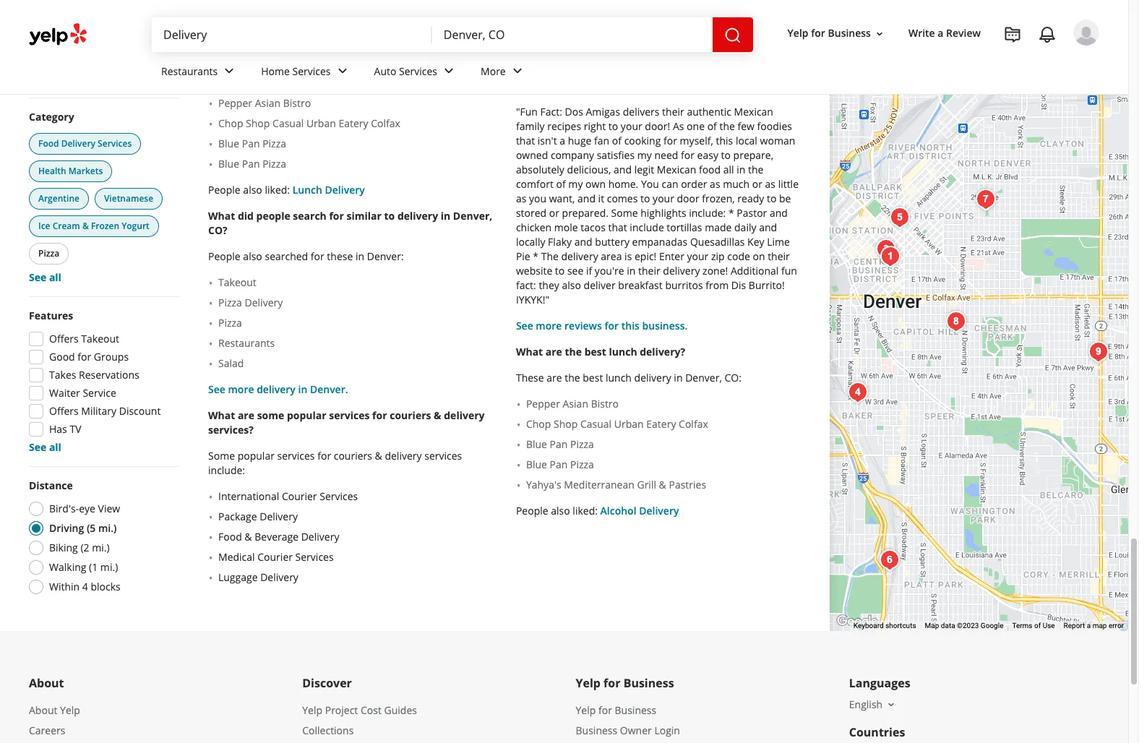 Task type: vqa. For each thing, say whether or not it's contained in the screenshot.
leftmost American
no



Task type: describe. For each thing, give the bounding box(es) containing it.
delivery up "similar"
[[325, 183, 365, 197]]

for inside "button"
[[812, 26, 826, 40]]

waiter
[[49, 386, 80, 400]]

additional
[[731, 264, 779, 278]]

see all button for features
[[29, 440, 61, 454]]

24 chevron down v2 image for home services
[[334, 62, 351, 80]]

see for "see more reviews for this business." link
[[516, 319, 534, 333]]

and down tacos
[[575, 235, 593, 249]]

casual inside the pepper asian bistro ii pepper asian bistro chop shop casual urban eatery colfax blue pan pizza blue pan pizza
[[273, 116, 304, 130]]

couriers inside what are some popular services for couriers & delivery services?
[[390, 409, 431, 422]]

yogurt
[[122, 220, 150, 232]]

urban inside the pepper asian bistro ii pepper asian bistro chop shop casual urban eatery colfax blue pan pizza blue pan pizza
[[307, 116, 336, 130]]

ready
[[738, 192, 765, 205]]

user actions element
[[776, 18, 1120, 107]]

walking (1 mi.)
[[49, 560, 118, 574]]

luggage
[[218, 571, 258, 584]]

to down you
[[641, 192, 650, 205]]

foodies
[[758, 119, 793, 133]]

denver, inside what did people search for similar to delivery in denver, co?
[[453, 209, 493, 223]]

did
[[238, 209, 254, 223]]

pastries
[[669, 478, 707, 492]]

about for about yelp careers
[[29, 704, 57, 717]]

they
[[539, 278, 560, 292]]

burrito!
[[749, 278, 785, 292]]

people for search
[[256, 209, 291, 223]]

pepper asian bistro ii pepper asian bistro chop shop casual urban eatery colfax blue pan pizza blue pan pizza
[[218, 76, 401, 171]]

24 chevron down v2 image
[[440, 62, 458, 80]]

to left be
[[767, 192, 777, 205]]

tacos
[[581, 221, 606, 234]]

login
[[655, 724, 680, 738]]

co: for these are the best alcohol delivery in denver, co:
[[425, 50, 442, 64]]

also inside "fun fact: dos amigas delivers their authentic mexican family recipes right to your door!   as one of the few foodies that isn't a huge fan of cooking for myself, this local woman owned company satisfies my need for easy to prepare, absolutely delicious, and legit mexican food all in the comfort of my own home. you can order as much or as little as you want, and it comes to your door frozen, ready to be stored or prepared. some highlights include: *  pastor and chicken mole tacos that include tortillas made daily and locally  flaky and buttery empanadas   quesadillas   key lime pie  * the delivery area is epic! enter your zip code on their website to see if you're in their delivery zone!  additional fun fact: they also deliver breakfast burritos from dis burrito! iykyk!"
[[562, 278, 581, 292]]

asian for pepper asian bistro chop shop casual urban eatery colfax blue pan pizza blue pan pizza yahya's mediterranean grill & pastries
[[563, 397, 589, 411]]

project
[[325, 704, 358, 717]]

to down amigas
[[609, 119, 618, 133]]

delivery?
[[640, 345, 686, 359]]

tv
[[70, 422, 81, 436]]

delivery down beverage
[[260, 571, 299, 584]]

2 vertical spatial your
[[687, 250, 709, 263]]

food delivery services button
[[29, 133, 141, 155]]

all inside "fun fact: dos amigas delivers their authentic mexican family recipes right to your door!   as one of the few foodies that isn't a huge fan of cooking for myself, this local woman owned company satisfies my need for easy to prepare, absolutely delicious, and legit mexican food all in the comfort of my own home. you can order as much or as little as you want, and it comes to your door frozen, ready to be stored or prepared. some highlights include: *  pastor and chicken mole tacos that include tortillas made daily and locally  flaky and buttery empanadas   quesadillas   key lime pie  * the delivery area is epic! enter your zip code on their website to see if you're in their delivery zone!  additional fun fact: they also deliver breakfast burritos from dis burrito! iykyk!"
[[724, 163, 734, 176]]

services down alcohol on the left top of page
[[293, 64, 331, 78]]

services inside button
[[98, 137, 132, 150]]

denver.
[[310, 383, 348, 396]]

are for these are the best alcohol delivery in denver, co:
[[239, 50, 254, 64]]

0 horizontal spatial mexican
[[657, 163, 697, 176]]

terms of use link
[[1013, 622, 1056, 630]]

huge
[[568, 134, 592, 148]]

pepper for pepper asian bistro ii pepper asian bistro chop shop casual urban eatery colfax blue pan pizza blue pan pizza
[[218, 76, 252, 90]]

map data ©2023 google
[[925, 622, 1004, 630]]

locally
[[516, 235, 546, 249]]

what for what did people search for similar to delivery in denver, co?
[[208, 209, 235, 223]]

services inside what are some popular services for couriers & delivery services?
[[329, 409, 370, 422]]

see all for category
[[29, 270, 61, 284]]

yelp inside 'yelp project cost guides collections'
[[302, 704, 323, 717]]

0 horizontal spatial as
[[516, 192, 527, 205]]

all for category
[[49, 270, 61, 284]]

delivery inside button
[[61, 137, 95, 150]]

also for alcohol
[[551, 504, 570, 518]]

empanadas
[[632, 235, 688, 249]]

1 horizontal spatial their
[[662, 105, 685, 119]]

ice cream & frozen yogurt button
[[29, 216, 159, 237]]

see for see more delivery in denver. link
[[208, 383, 226, 396]]

grill
[[637, 478, 657, 492]]

website
[[516, 264, 553, 278]]

for inside what are some popular services for couriers & delivery services?
[[373, 409, 387, 422]]

chop inside the pepper asian bistro ii pepper asian bistro chop shop casual urban eatery colfax blue pan pizza blue pan pizza
[[218, 116, 243, 130]]

are for what are the best lunch delivery?
[[546, 345, 563, 359]]

0 vertical spatial group
[[1088, 29, 1120, 93]]

0 horizontal spatial their
[[639, 264, 661, 278]]

english
[[850, 698, 883, 712]]

alcohol
[[298, 50, 332, 64]]

of up want, at top
[[556, 177, 566, 191]]

in inside what did people search for similar to delivery in denver, co?
[[441, 209, 451, 223]]

international
[[218, 490, 279, 503]]

& inside what are some popular services for couriers & delivery services?
[[434, 409, 442, 422]]

mi.) for walking (1 mi.)
[[100, 560, 118, 574]]

1 vertical spatial your
[[653, 192, 675, 205]]

and up "home."
[[614, 163, 632, 176]]

more for reviews
[[536, 319, 562, 333]]

bird's-eye view
[[49, 502, 120, 516]]

colfax inside pepper asian bistro chop shop casual urban eatery colfax blue pan pizza blue pan pizza yahya's mediterranean grill & pastries
[[679, 417, 709, 431]]

write a review
[[909, 26, 981, 40]]

own
[[586, 177, 606, 191]]

popular inside some popular services for couriers & delivery services include:
[[238, 449, 275, 463]]

man vs fries image
[[886, 203, 915, 232]]

some inside "fun fact: dos amigas delivers their authentic mexican family recipes right to your door!   as one of the few foodies that isn't a huge fan of cooking for myself, this local woman owned company satisfies my need for easy to prepare, absolutely delicious, and legit mexican food all in the comfort of my own home. you can order as much or as little as you want, and it comes to your door frozen, ready to be stored or prepared. some highlights include: *  pastor and chicken mole tacos that include tortillas made daily and locally  flaky and buttery empanadas   quesadillas   key lime pie  * the delivery area is epic! enter your zip code on their website to see if you're in their delivery zone!  additional fun fact: they also deliver breakfast burritos from dis burrito! iykyk!"
[[611, 206, 638, 220]]

yelp up yelp for business link
[[576, 675, 601, 691]]

right
[[584, 119, 606, 133]]

for inside group
[[78, 350, 91, 364]]

these for these are the best alcohol delivery in denver, co:
[[208, 50, 236, 64]]

recipes
[[548, 119, 582, 133]]

business.
[[643, 319, 688, 333]]

yelp for business inside "button"
[[788, 26, 871, 40]]

alcohol
[[601, 504, 637, 518]]

these are the best lunch delivery in denver, co:
[[516, 371, 742, 385]]

all for features
[[49, 440, 61, 454]]

collections link
[[302, 724, 354, 738]]

about yelp link
[[29, 704, 80, 717]]

1 vertical spatial courier
[[258, 550, 293, 564]]

isn't
[[538, 134, 557, 148]]

has
[[49, 422, 67, 436]]

outdoor
[[49, 35, 89, 48]]

24 chevron down v2 image for more
[[509, 62, 526, 80]]

khan toke authentic thai image
[[876, 546, 905, 575]]

pepper for pepper asian bistro chop shop casual urban eatery colfax blue pan pizza blue pan pizza yahya's mediterranean grill & pastries
[[526, 397, 560, 411]]

to right easy
[[721, 148, 731, 162]]

16 chevron down v2 image for yelp for business
[[874, 28, 886, 40]]

see
[[568, 264, 584, 278]]

frozen
[[91, 220, 119, 232]]

1 horizontal spatial as
[[710, 177, 721, 191]]

services down some popular services for couriers & delivery services include:
[[320, 490, 358, 503]]

24 chevron down v2 image for restaurants
[[221, 62, 238, 80]]

colfax inside the pepper asian bistro ii pepper asian bistro chop shop casual urban eatery colfax blue pan pizza blue pan pizza
[[371, 116, 401, 130]]

people for people also searched for these in denver:
[[208, 250, 241, 263]]

you
[[641, 177, 659, 191]]

include
[[630, 221, 664, 234]]

1 horizontal spatial *
[[729, 206, 735, 220]]

burritos
[[666, 278, 703, 292]]

good for good for groups
[[49, 350, 75, 364]]

ice cream & frozen yogurt
[[38, 220, 150, 232]]

couriers inside 'this is a review for couriers & delivery services in denver, co:'
[[606, 64, 645, 78]]

for inside yelp for business business owner login
[[599, 704, 612, 717]]

the for these are the best lunch delivery in denver, co:
[[565, 371, 580, 385]]

include: inside some popular services for couriers & delivery services include:
[[208, 464, 245, 477]]

pepper asian bistro chop shop casual urban eatery colfax blue pan pizza blue pan pizza yahya's mediterranean grill & pastries
[[526, 397, 709, 492]]

& inside some popular services for couriers & delivery services include:
[[375, 449, 382, 463]]

health markets
[[38, 165, 103, 177]]

a inside 'this is a review for couriers & delivery services in denver, co:'
[[548, 64, 554, 78]]

to left 'see' on the top of page
[[555, 264, 565, 278]]

(1
[[89, 560, 98, 574]]

yelp inside yelp for business "button"
[[788, 26, 809, 40]]

1 horizontal spatial my
[[638, 148, 652, 162]]

cream
[[53, 220, 80, 232]]

co? inside what did people search for similar to delivery in denver, co?
[[208, 223, 228, 237]]

1 vertical spatial bistro
[[283, 96, 311, 110]]

pepper asian bistro ii link
[[218, 76, 493, 90]]

driving
[[49, 521, 84, 535]]

0 vertical spatial restaurants link
[[150, 52, 250, 94]]

map region
[[729, 0, 1140, 662]]

& inside 'this is a review for couriers & delivery services in denver, co:'
[[647, 64, 655, 78]]

best for these are the best alcohol delivery in denver, co:
[[275, 50, 295, 64]]

1 vertical spatial restaurants link
[[218, 336, 493, 351]]

keyboard shortcuts
[[854, 622, 917, 630]]

review
[[556, 64, 587, 78]]

legit
[[635, 163, 655, 176]]

delivery inside some popular services for couriers & delivery services include:
[[385, 449, 422, 463]]

see more delivery in denver.
[[208, 383, 348, 396]]

about yelp careers
[[29, 704, 80, 738]]

mi.) for biking (2 mi.)
[[92, 541, 110, 555]]

collections
[[302, 724, 354, 738]]

(5
[[87, 521, 96, 535]]

code
[[728, 250, 751, 263]]

see all for features
[[29, 440, 61, 454]]

of up satisfies
[[612, 134, 622, 148]]

denver, inside 'this is a review for couriers & delivery services in denver, co:'
[[749, 64, 785, 78]]

myself,
[[680, 134, 714, 148]]

it
[[598, 192, 605, 205]]

for inside what did people search for similar to delivery in denver, co?
[[329, 209, 344, 223]]

order
[[681, 177, 708, 191]]

the down the prepare, at the right top of the page
[[749, 163, 764, 176]]

supperbell image
[[872, 235, 901, 264]]

some
[[257, 409, 284, 422]]

nolan p. image
[[1074, 20, 1100, 46]]

2 horizontal spatial their
[[768, 250, 790, 263]]

the left few on the right of page
[[720, 119, 735, 133]]

similar
[[347, 209, 382, 223]]

more for delivery
[[228, 383, 254, 396]]

delivery up beverage
[[260, 510, 298, 524]]

delivery right beverage
[[301, 530, 339, 544]]

projects image
[[1004, 26, 1022, 43]]

and up the prepared.
[[578, 192, 596, 205]]

a inside "fun fact: dos amigas delivers their authentic mexican family recipes right to your door!   as one of the few foodies that isn't a huge fan of cooking for myself, this local woman owned company satisfies my need for easy to prepare, absolutely delicious, and legit mexican food all in the comfort of my own home. you can order as much or as little as you want, and it comes to your door frozen, ready to be stored or prepared. some highlights include: *  pastor and chicken mole tacos that include tortillas made daily and locally  flaky and buttery empanadas   quesadillas   key lime pie  * the delivery area is epic! enter your zip code on their website to see if you're in their delivery zone!  additional fun fact: they also deliver breakfast burritos from dis burrito! iykyk!"
[[560, 134, 566, 148]]

0 horizontal spatial this
[[622, 319, 640, 333]]

within
[[49, 580, 80, 594]]

offers for offers military discount
[[49, 404, 79, 418]]

home.
[[609, 177, 639, 191]]

yelp for business link
[[576, 704, 657, 717]]

0 vertical spatial that
[[516, 134, 535, 148]]

people also liked: alcohol delivery
[[516, 504, 679, 518]]

groups
[[94, 350, 129, 364]]

1 vertical spatial pepper
[[218, 96, 252, 110]]

liked: for alcohol delivery
[[573, 504, 598, 518]]

delivery inside 'this is a review for couriers & delivery services in denver, co:'
[[657, 64, 694, 78]]

asian for pepper asian bistro ii pepper asian bistro chop shop casual urban eatery colfax blue pan pizza blue pan pizza
[[255, 76, 281, 90]]

tuk took bites image
[[1085, 337, 1114, 366]]

1 vertical spatial chop shop casual urban eatery colfax link
[[526, 417, 801, 432]]

people for saying
[[565, 24, 599, 38]]

zoom in image
[[1096, 35, 1113, 53]]

and down be
[[770, 206, 788, 220]]

best for what are the best lunch delivery?
[[585, 345, 607, 359]]

urban inside pepper asian bistro chop shop casual urban eatery colfax blue pan pizza blue pan pizza yahya's mediterranean grill & pastries
[[615, 417, 644, 431]]

people for people also liked: alcohol delivery
[[516, 504, 549, 518]]

services left 24 chevron down v2 icon at the top of the page
[[399, 64, 438, 78]]

international courier services package delivery food & beverage delivery medical courier services luggage delivery
[[218, 490, 358, 584]]

carne - argentina street food image
[[844, 378, 873, 407]]

0 vertical spatial or
[[753, 177, 763, 191]]

write
[[909, 26, 936, 40]]

about for about
[[29, 675, 64, 691]]

restaurants inside business categories element
[[161, 64, 218, 78]]

zip
[[712, 250, 725, 263]]

0 horizontal spatial takeout
[[81, 332, 119, 346]]

include: inside "fun fact: dos amigas delivers their authentic mexican family recipes right to your door!   as one of the few foodies that isn't a huge fan of cooking for myself, this local woman owned company satisfies my need for easy to prepare, absolutely delicious, and legit mexican food all in the comfort of my own home. you can order as much or as little as you want, and it comes to your door frozen, ready to be stored or prepared. some highlights include: *  pastor and chicken mole tacos that include tortillas made daily and locally  flaky and buttery empanadas   quesadillas   key lime pie  * the delivery area is epic! enter your zip code on their website to see if you're in their delivery zone!  additional fun fact: they also deliver breakfast burritos from dis burrito! iykyk!"
[[689, 206, 726, 220]]

pastor
[[737, 206, 768, 220]]

is inside 'this is a review for couriers & delivery services in denver, co:'
[[538, 64, 545, 78]]

dos amigas image
[[877, 242, 906, 271]]

& inside international courier services package delivery food & beverage delivery medical courier services luggage delivery
[[245, 530, 252, 544]]

within 4 blocks
[[49, 580, 121, 594]]

breakfast
[[619, 278, 663, 292]]

this is a review for couriers & delivery services in denver, co:
[[516, 64, 785, 93]]

need
[[655, 148, 679, 162]]

casual inside pepper asian bistro chop shop casual urban eatery colfax blue pan pizza blue pan pizza yahya's mediterranean grill & pastries
[[581, 417, 612, 431]]

delivery inside what are some popular services for couriers & delivery services?
[[444, 409, 485, 422]]

yelp inside yelp for business business owner login
[[576, 704, 596, 717]]

deliver
[[584, 278, 616, 292]]

0 vertical spatial your
[[621, 119, 643, 133]]

are for what are people saying about couriers & delivery services in denver, co?
[[546, 24, 563, 38]]

yelp inside about yelp careers
[[60, 704, 80, 717]]

business owner login link
[[576, 724, 680, 738]]

mi.) for driving (5 mi.)
[[98, 521, 117, 535]]

denver, up auto services
[[386, 50, 422, 64]]

16 chevron down v2 image for english
[[886, 699, 898, 711]]

search image
[[724, 26, 742, 44]]

co? inside what are people saying about couriers & delivery services in denver, co?
[[614, 38, 633, 52]]

offers military discount
[[49, 404, 161, 418]]

much
[[723, 177, 750, 191]]

2 horizontal spatial as
[[765, 177, 776, 191]]

delivery inside what did people search for similar to delivery in denver, co?
[[398, 209, 438, 223]]

careers link
[[29, 724, 65, 738]]

1 vertical spatial my
[[569, 177, 583, 191]]

yelp project cost guides link
[[302, 704, 417, 717]]

the for what are the best lunch delivery?
[[565, 345, 582, 359]]

comfort
[[516, 177, 554, 191]]

people also liked: lunch delivery
[[208, 183, 365, 197]]



Task type: locate. For each thing, give the bounding box(es) containing it.
1 vertical spatial group
[[26, 110, 179, 285]]

chop inside pepper asian bistro chop shop casual urban eatery colfax blue pan pizza blue pan pizza yahya's mediterranean grill & pastries
[[526, 417, 551, 431]]

lunch for delivery?
[[609, 345, 638, 359]]

popular down the services?
[[238, 449, 275, 463]]

0 vertical spatial yelp for business
[[788, 26, 871, 40]]

1 vertical spatial mi.)
[[92, 541, 110, 555]]

1 vertical spatial co:
[[516, 79, 533, 93]]

urban down the these are the best lunch delivery in denver, co:
[[615, 417, 644, 431]]

door
[[677, 192, 700, 205]]

eatery down pepper asian bistro ii link
[[339, 116, 368, 130]]

lunch for delivery
[[606, 371, 632, 385]]

1 vertical spatial all
[[49, 270, 61, 284]]

a inside 'element'
[[938, 26, 944, 40]]

1 horizontal spatial or
[[753, 177, 763, 191]]

0 horizontal spatial more
[[228, 383, 254, 396]]

1 horizontal spatial your
[[653, 192, 675, 205]]

best for these are the best lunch delivery in denver, co:
[[583, 371, 603, 385]]

bird's-
[[49, 502, 79, 516]]

2 vertical spatial mi.)
[[100, 560, 118, 574]]

0 vertical spatial 16 chevron down v2 image
[[874, 28, 886, 40]]

services?
[[208, 423, 254, 437]]

their down lime
[[768, 250, 790, 263]]

2 vertical spatial people
[[516, 504, 549, 518]]

home services link
[[250, 52, 363, 94]]

1 horizontal spatial liked:
[[573, 504, 598, 518]]

2 about from the top
[[29, 704, 57, 717]]

2 horizontal spatial 24 chevron down v2 image
[[509, 62, 526, 80]]

Find text field
[[163, 27, 421, 43]]

1 vertical spatial *
[[533, 250, 539, 263]]

countries
[[850, 725, 906, 741]]

none field near
[[444, 27, 701, 43]]

0 horizontal spatial pepper asian bistro link
[[218, 96, 493, 111]]

1 vertical spatial people
[[208, 250, 241, 263]]

what for what are some popular services for couriers & delivery services?
[[208, 409, 235, 422]]

of left use
[[1035, 622, 1041, 630]]

people down did
[[208, 250, 241, 263]]

driving (5 mi.)
[[49, 521, 117, 535]]

0 vertical spatial colfax
[[371, 116, 401, 130]]

what up this
[[516, 24, 543, 38]]

people inside what did people search for similar to delivery in denver, co?
[[256, 209, 291, 223]]

satisfies
[[597, 148, 635, 162]]

*
[[729, 206, 735, 220], [533, 250, 539, 263]]

1 vertical spatial their
[[768, 250, 790, 263]]

some inside some popular services for couriers & delivery services include:
[[208, 449, 235, 463]]

pizza delivery link
[[218, 296, 493, 310]]

16 chevron down v2 image left write
[[874, 28, 886, 40]]

chop shop casual urban eatery colfax link down the these are the best lunch delivery in denver, co:
[[526, 417, 801, 432]]

0 vertical spatial include:
[[689, 206, 726, 220]]

1 good from the top
[[49, 17, 75, 30]]

group
[[1088, 29, 1120, 93], [26, 110, 179, 285], [25, 309, 179, 455]]

are inside what are some popular services for couriers & delivery services?
[[238, 409, 255, 422]]

services inside 'this is a review for couriers & delivery services in denver, co:'
[[697, 64, 735, 78]]

as left the little
[[765, 177, 776, 191]]

1 vertical spatial 16 chevron down v2 image
[[886, 699, 898, 711]]

pan
[[242, 137, 260, 150], [242, 157, 260, 171], [550, 438, 568, 451], [550, 458, 568, 472]]

takeout
[[218, 276, 257, 289], [81, 332, 119, 346]]

some popular services for couriers & delivery services include:
[[208, 449, 462, 477]]

1 24 chevron down v2 image from the left
[[221, 62, 238, 80]]

couriers inside what are people saying about couriers & delivery services in denver, co?
[[669, 24, 711, 38]]

this inside "fun fact: dos amigas delivers their authentic mexican family recipes right to your door!   as one of the few foodies that isn't a huge fan of cooking for myself, this local woman owned company satisfies my need for easy to prepare, absolutely delicious, and legit mexican food all in the comfort of my own home. you can order as much or as little as you want, and it comes to your door frozen, ready to be stored or prepared. some highlights include: *  pastor and chicken mole tacos that include tortillas made daily and locally  flaky and buttery empanadas   quesadillas   key lime pie  * the delivery area is epic! enter your zip code on their website to see if you're in their delivery zone!  additional fun fact: they also deliver breakfast burritos from dis burrito! iykyk!"
[[716, 134, 734, 148]]

& inside what are people saying about couriers & delivery services in denver, co?
[[713, 24, 721, 38]]

1 vertical spatial eatery
[[647, 417, 676, 431]]

0 horizontal spatial restaurants
[[161, 64, 218, 78]]

review
[[947, 26, 981, 40]]

some down the services?
[[208, 449, 235, 463]]

food inside international courier services package delivery food & beverage delivery medical courier services luggage delivery
[[218, 530, 242, 544]]

of down authentic
[[708, 119, 717, 133]]

yelp for business button
[[782, 21, 892, 47]]

people up did
[[208, 183, 241, 197]]

0 horizontal spatial is
[[538, 64, 545, 78]]

24 chevron down v2 image inside more link
[[509, 62, 526, 80]]

none field the find
[[163, 27, 421, 43]]

0 vertical spatial asian
[[255, 76, 281, 90]]

takeout inside the takeout pizza delivery pizza restaurants salad
[[218, 276, 257, 289]]

pepper asian bistro link down the these are the best lunch delivery in denver, co:
[[526, 397, 801, 411]]

good up the "takes"
[[49, 350, 75, 364]]

0 vertical spatial takeout
[[218, 276, 257, 289]]

2 24 chevron down v2 image from the left
[[334, 62, 351, 80]]

1 horizontal spatial eatery
[[647, 417, 676, 431]]

their
[[662, 105, 685, 119], [768, 250, 790, 263], [639, 264, 661, 278]]

vietnamese button
[[95, 188, 163, 210]]

see for the "see all" button associated with features
[[29, 440, 46, 454]]

good
[[49, 17, 75, 30], [49, 350, 75, 364]]

chop shop casual urban eatery colfax link
[[218, 116, 493, 131], [526, 417, 801, 432]]

what did people search for similar to delivery in denver, co?
[[208, 209, 493, 237]]

group containing category
[[26, 110, 179, 285]]

asian inside pepper asian bistro chop shop casual urban eatery colfax blue pan pizza blue pan pizza yahya's mediterranean grill & pastries
[[563, 397, 589, 411]]

denver, down delivery?
[[686, 371, 722, 385]]

co: inside 'this is a review for couriers & delivery services in denver, co:'
[[516, 79, 533, 93]]

prepared.
[[562, 206, 609, 220]]

services inside what are people saying about couriers & delivery services in denver, co?
[[516, 38, 557, 52]]

of
[[708, 119, 717, 133], [612, 134, 622, 148], [556, 177, 566, 191], [1035, 622, 1041, 630]]

16 chevron down v2 image inside english popup button
[[886, 699, 898, 711]]

include: up the made at right top
[[689, 206, 726, 220]]

or down want, at top
[[549, 206, 560, 220]]

0 horizontal spatial yelp for business
[[576, 675, 674, 691]]

bistro for pepper asian bistro
[[591, 397, 619, 411]]

24 chevron down v2 image inside "home services" link
[[334, 62, 351, 80]]

more down salad
[[228, 383, 254, 396]]

0 vertical spatial see all
[[29, 270, 61, 284]]

1 horizontal spatial chop
[[526, 417, 551, 431]]

delivery inside what are people saying about couriers & delivery services in denver, co?
[[724, 24, 764, 38]]

0 horizontal spatial food
[[38, 137, 59, 150]]

keyboard shortcuts button
[[854, 621, 917, 631]]

guides
[[384, 704, 417, 717]]

absolutely
[[516, 163, 565, 176]]

more
[[536, 319, 562, 333], [228, 383, 254, 396]]

0 horizontal spatial chop shop casual urban eatery colfax link
[[218, 116, 493, 131]]

business inside "button"
[[828, 26, 871, 40]]

0 vertical spatial popular
[[287, 409, 327, 422]]

1 none field from the left
[[163, 27, 421, 43]]

1 see all from the top
[[29, 270, 61, 284]]

beverage
[[255, 530, 299, 544]]

shop inside pepper asian bistro chop shop casual urban eatery colfax blue pan pizza blue pan pizza yahya's mediterranean grill & pastries
[[554, 417, 578, 431]]

the
[[257, 50, 272, 64], [720, 119, 735, 133], [749, 163, 764, 176], [565, 345, 582, 359], [565, 371, 580, 385]]

eatery inside pepper asian bistro chop shop casual urban eatery colfax blue pan pizza blue pan pizza yahya's mediterranean grill & pastries
[[647, 417, 676, 431]]

restaurants inside the takeout pizza delivery pizza restaurants salad
[[218, 336, 275, 350]]

0 horizontal spatial people
[[256, 209, 291, 223]]

woman
[[760, 134, 796, 148]]

distance
[[29, 479, 73, 492]]

* right pie
[[533, 250, 539, 263]]

popular down denver.
[[287, 409, 327, 422]]

eatery inside the pepper asian bistro ii pepper asian bistro chop shop casual urban eatery colfax blue pan pizza blue pan pizza
[[339, 116, 368, 130]]

are down the find text field
[[239, 50, 254, 64]]

all down has
[[49, 440, 61, 454]]

1 vertical spatial offers
[[49, 404, 79, 418]]

1 vertical spatial popular
[[238, 449, 275, 463]]

2 vertical spatial asian
[[563, 397, 589, 411]]

what for what are people saying about couriers & delivery services in denver, co?
[[516, 24, 543, 38]]

shop inside the pepper asian bistro ii pepper asian bistro chop shop casual urban eatery colfax blue pan pizza blue pan pizza
[[246, 116, 270, 130]]

about up the careers
[[29, 704, 57, 717]]

a right write
[[938, 26, 944, 40]]

search
[[293, 209, 327, 223]]

denver, left the stored
[[453, 209, 493, 223]]

careers
[[29, 724, 65, 738]]

services
[[293, 64, 331, 78], [399, 64, 438, 78], [98, 137, 132, 150], [320, 490, 358, 503], [295, 550, 334, 564]]

1 horizontal spatial this
[[716, 134, 734, 148]]

delivery inside the takeout pizza delivery pizza restaurants salad
[[245, 296, 283, 310]]

what inside what are people saying about couriers & delivery services in denver, co?
[[516, 24, 543, 38]]

are up review
[[546, 24, 563, 38]]

also for for
[[243, 250, 262, 263]]

biking
[[49, 541, 78, 555]]

shop up yahya's
[[554, 417, 578, 431]]

also up did
[[243, 183, 262, 197]]

0 vertical spatial these
[[208, 50, 236, 64]]

what up the services?
[[208, 409, 235, 422]]

0 vertical spatial chop
[[218, 116, 243, 130]]

lime
[[767, 235, 790, 249]]

0 horizontal spatial some
[[208, 449, 235, 463]]

your up highlights
[[653, 192, 675, 205]]

liked: for lunch delivery
[[265, 183, 290, 197]]

map
[[925, 622, 940, 630]]

a left map
[[1087, 622, 1091, 630]]

offers
[[49, 332, 79, 346], [49, 404, 79, 418]]

bistro down the these are the best lunch delivery in denver, co:
[[591, 397, 619, 411]]

24 chevron down v2 image right ii
[[334, 62, 351, 80]]

see all button down has
[[29, 440, 61, 454]]

for inside 'this is a review for couriers & delivery services in denver, co:'
[[590, 64, 604, 78]]

from
[[706, 278, 729, 292]]

and up lime
[[759, 221, 777, 234]]

amigas
[[586, 105, 621, 119]]

0 horizontal spatial shop
[[246, 116, 270, 130]]

0 vertical spatial courier
[[282, 490, 317, 503]]

0 vertical spatial chop shop casual urban eatery colfax link
[[218, 116, 493, 131]]

see down iykyk!" on the top of page
[[516, 319, 534, 333]]

yelp up collections
[[302, 704, 323, 717]]

delivery down the searched
[[245, 296, 283, 310]]

1 vertical spatial or
[[549, 206, 560, 220]]

1 vertical spatial that
[[609, 221, 628, 234]]

takeout down did
[[218, 276, 257, 289]]

home
[[261, 64, 290, 78]]

mexican up few on the right of page
[[734, 105, 774, 119]]

see for the "see all" button related to category
[[29, 270, 46, 284]]

1 vertical spatial see all button
[[29, 440, 61, 454]]

co?
[[614, 38, 633, 52], [208, 223, 228, 237]]

also down 'see' on the top of page
[[562, 278, 581, 292]]

good up outdoor at the top left
[[49, 17, 75, 30]]

in inside 'this is a review for couriers & delivery services in denver, co:'
[[737, 64, 746, 78]]

0 vertical spatial more
[[536, 319, 562, 333]]

the for these are the best alcohol delivery in denver, co:
[[257, 50, 272, 64]]

see all button down pizza button
[[29, 270, 61, 284]]

people for people also liked: lunch delivery
[[208, 183, 241, 197]]

0 vertical spatial offers
[[49, 332, 79, 346]]

the down "what are the best lunch delivery?"
[[565, 371, 580, 385]]

the down reviews on the top
[[565, 345, 582, 359]]

casual down the these are the best lunch delivery in denver, co:
[[581, 417, 612, 431]]

1 horizontal spatial chop shop casual urban eatery colfax link
[[526, 417, 801, 432]]

0 vertical spatial my
[[638, 148, 652, 162]]

people left saying
[[565, 24, 599, 38]]

2 see all from the top
[[29, 440, 61, 454]]

1 horizontal spatial takeout
[[218, 276, 257, 289]]

see all button
[[29, 270, 61, 284], [29, 440, 61, 454]]

in inside what are people saying about couriers & delivery services in denver, co?
[[560, 38, 569, 52]]

liked: down mediterranean
[[573, 504, 598, 518]]

about
[[29, 675, 64, 691], [29, 704, 57, 717]]

about inside about yelp careers
[[29, 704, 57, 717]]

1 vertical spatial pepper asian bistro link
[[526, 397, 801, 411]]

0 vertical spatial urban
[[307, 116, 336, 130]]

auto
[[374, 64, 397, 78]]

1 vertical spatial yelp for business
[[576, 675, 674, 691]]

2 good from the top
[[49, 350, 75, 364]]

people
[[565, 24, 599, 38], [256, 209, 291, 223]]

& inside pepper asian bistro chop shop casual urban eatery colfax blue pan pizza blue pan pizza yahya's mediterranean grill & pastries
[[659, 478, 667, 492]]

1 vertical spatial chop
[[526, 417, 551, 431]]

are down "see more reviews for this business." link
[[546, 345, 563, 359]]

couriers inside some popular services for couriers & delivery services include:
[[334, 449, 372, 463]]

2 offers from the top
[[49, 404, 79, 418]]

owned
[[516, 148, 548, 162]]

their down epic!
[[639, 264, 661, 278]]

24 chevron down v2 image
[[221, 62, 238, 80], [334, 62, 351, 80], [509, 62, 526, 80]]

are for what are some popular services for couriers & delivery services?
[[238, 409, 255, 422]]

24 chevron down v2 image left 'home'
[[221, 62, 238, 80]]

0 vertical spatial is
[[538, 64, 545, 78]]

none field up alcohol on the left top of page
[[163, 27, 421, 43]]

0 horizontal spatial 24 chevron down v2 image
[[221, 62, 238, 80]]

your down 'delivers'
[[621, 119, 643, 133]]

terms
[[1013, 622, 1033, 630]]

0 horizontal spatial my
[[569, 177, 583, 191]]

food delivery services
[[38, 137, 132, 150]]

2 vertical spatial best
[[583, 371, 603, 385]]

saying
[[602, 24, 634, 38]]

0 horizontal spatial eatery
[[339, 116, 368, 130]]

flaky
[[548, 235, 572, 249]]

best up 'home'
[[275, 50, 295, 64]]

for inside some popular services for couriers & delivery services include:
[[318, 449, 331, 463]]

you're
[[595, 264, 625, 278]]

also left the searched
[[243, 250, 262, 263]]

* down frozen,
[[729, 206, 735, 220]]

are for these are the best lunch delivery in denver, co:
[[547, 371, 562, 385]]

is right this
[[538, 64, 545, 78]]

3 24 chevron down v2 image from the left
[[509, 62, 526, 80]]

business categories element
[[150, 52, 1100, 94]]

none field up review
[[444, 27, 701, 43]]

courier down beverage
[[258, 550, 293, 564]]

takes
[[49, 368, 76, 382]]

1 about from the top
[[29, 675, 64, 691]]

bistro inside pepper asian bistro chop shop casual urban eatery colfax blue pan pizza blue pan pizza yahya's mediterranean grill & pastries
[[591, 397, 619, 411]]

1 horizontal spatial 16 chevron down v2 image
[[886, 699, 898, 711]]

0 vertical spatial some
[[611, 206, 638, 220]]

what are the best lunch delivery?
[[516, 345, 686, 359]]

google image
[[834, 613, 881, 631]]

0 vertical spatial mi.)
[[98, 521, 117, 535]]

some down comes
[[611, 206, 638, 220]]

my down delicious,
[[569, 177, 583, 191]]

markets
[[68, 165, 103, 177]]

notifications image
[[1039, 26, 1057, 43]]

what inside what are some popular services for couriers & delivery services?
[[208, 409, 235, 422]]

what for what are the best lunch delivery?
[[516, 345, 543, 359]]

denver:
[[367, 250, 404, 263]]

denver, inside what are people saying about couriers & delivery services in denver, co?
[[572, 38, 611, 52]]

offers for offers takeout
[[49, 332, 79, 346]]

yelp up the careers
[[60, 704, 80, 717]]

4
[[82, 580, 88, 594]]

wokano asian bistro image
[[943, 307, 971, 336]]

option group
[[25, 479, 179, 599]]

map
[[1093, 622, 1108, 630]]

see all button for category
[[29, 270, 61, 284]]

0 vertical spatial liked:
[[265, 183, 290, 197]]

urban down ii
[[307, 116, 336, 130]]

1 offers from the top
[[49, 332, 79, 346]]

to inside what did people search for similar to delivery in denver, co?
[[384, 209, 395, 223]]

a down recipes
[[560, 134, 566, 148]]

more down iykyk!" on the top of page
[[536, 319, 562, 333]]

pizza inside button
[[38, 247, 59, 260]]

bowls by ko image
[[972, 185, 1001, 214]]

1 vertical spatial asian
[[255, 96, 281, 110]]

0 vertical spatial their
[[662, 105, 685, 119]]

0 horizontal spatial *
[[533, 250, 539, 263]]

good for good for dinner
[[49, 17, 75, 30]]

food inside button
[[38, 137, 59, 150]]

mi.) right (2
[[92, 541, 110, 555]]

1 horizontal spatial none field
[[444, 27, 701, 43]]

1 horizontal spatial more
[[536, 319, 562, 333]]

as
[[673, 119, 684, 133]]

is inside "fun fact: dos amigas delivers their authentic mexican family recipes right to your door!   as one of the few foodies that isn't a huge fan of cooking for myself, this local woman owned company satisfies my need for easy to prepare, absolutely delicious, and legit mexican food all in the comfort of my own home. you can order as much or as little as you want, and it comes to your door frozen, ready to be stored or prepared. some highlights include: *  pastor and chicken mole tacos that include tortillas made daily and locally  flaky and buttery empanadas   quesadillas   key lime pie  * the delivery area is epic! enter your zip code on their website to see if you're in their delivery zone!  additional fun fact: they also deliver breakfast burritos from dis burrito! iykyk!"
[[625, 250, 632, 263]]

people right did
[[256, 209, 291, 223]]

0 vertical spatial co?
[[614, 38, 633, 52]]

popular inside what are some popular services for couriers & delivery services?
[[287, 409, 327, 422]]

pepper inside pepper asian bistro chop shop casual urban eatery colfax blue pan pizza blue pan pizza yahya's mediterranean grill & pastries
[[526, 397, 560, 411]]

option group containing distance
[[25, 479, 179, 599]]

package
[[218, 510, 257, 524]]

casual down home services
[[273, 116, 304, 130]]

offers down features
[[49, 332, 79, 346]]

couriers
[[669, 24, 711, 38], [606, 64, 645, 78], [390, 409, 431, 422], [334, 449, 372, 463]]

best
[[275, 50, 295, 64], [585, 345, 607, 359], [583, 371, 603, 385]]

my
[[638, 148, 652, 162], [569, 177, 583, 191]]

yelp right search image
[[788, 26, 809, 40]]

what are people saying about couriers & delivery services in denver, co?
[[516, 24, 764, 52]]

that up buttery
[[609, 221, 628, 234]]

1 horizontal spatial restaurants
[[218, 336, 275, 350]]

0 horizontal spatial or
[[549, 206, 560, 220]]

1 horizontal spatial include:
[[689, 206, 726, 220]]

also for lunch
[[243, 183, 262, 197]]

if
[[586, 264, 592, 278]]

bistro left ii
[[283, 76, 311, 90]]

are inside what are people saying about couriers & delivery services in denver, co?
[[546, 24, 563, 38]]

eatery down the these are the best lunch delivery in denver, co:
[[647, 417, 676, 431]]

0 horizontal spatial popular
[[238, 449, 275, 463]]

iykyk!"
[[516, 293, 550, 307]]

vietnamese
[[104, 192, 153, 205]]

what down iykyk!" on the top of page
[[516, 345, 543, 359]]

0 vertical spatial *
[[729, 206, 735, 220]]

co: for these are the best lunch delivery in denver, co:
[[725, 371, 742, 385]]

walking
[[49, 560, 86, 574]]

local
[[736, 134, 758, 148]]

16 chevron down v2 image
[[874, 28, 886, 40], [886, 699, 898, 711]]

these for these are the best lunch delivery in denver, co:
[[516, 371, 544, 385]]

0 horizontal spatial colfax
[[371, 116, 401, 130]]

people inside what are people saying about couriers & delivery services in denver, co?
[[565, 24, 599, 38]]

little
[[779, 177, 799, 191]]

about
[[637, 24, 667, 38]]

highlights
[[641, 206, 687, 220]]

2 see all button from the top
[[29, 440, 61, 454]]

None search field
[[152, 17, 756, 52]]

1 horizontal spatial mexican
[[734, 105, 774, 119]]

pepper
[[218, 76, 252, 90], [218, 96, 252, 110], [526, 397, 560, 411]]

pepper asian bistro link down pepper asian bistro ii link
[[218, 96, 493, 111]]

0 vertical spatial mexican
[[734, 105, 774, 119]]

None field
[[163, 27, 421, 43], [444, 27, 701, 43]]

0 horizontal spatial co:
[[425, 50, 442, 64]]

include:
[[689, 206, 726, 220], [208, 464, 245, 477]]

shop down 'home'
[[246, 116, 270, 130]]

group containing features
[[25, 309, 179, 455]]

1 vertical spatial best
[[585, 345, 607, 359]]

see down pizza button
[[29, 270, 46, 284]]

delivery down yahya's mediterranean grill & pastries link
[[639, 504, 679, 518]]

16 chevron down v2 image inside yelp for business "button"
[[874, 28, 886, 40]]

liked: left lunch
[[265, 183, 290, 197]]

this
[[516, 64, 535, 78]]

2 vertical spatial co:
[[725, 371, 742, 385]]

0 horizontal spatial liked:
[[265, 183, 290, 197]]

0 vertical spatial pepper asian bistro link
[[218, 96, 493, 111]]

report a map error
[[1064, 622, 1125, 630]]

& inside button
[[82, 220, 89, 232]]

what inside what did people search for similar to delivery in denver, co?
[[208, 209, 235, 223]]

yelp for business
[[788, 26, 871, 40], [576, 675, 674, 691]]

the
[[541, 250, 559, 263]]

1 vertical spatial colfax
[[679, 417, 709, 431]]

2 horizontal spatial your
[[687, 250, 709, 263]]

services
[[516, 38, 557, 52], [697, 64, 735, 78], [329, 409, 370, 422], [277, 449, 315, 463], [425, 449, 462, 463]]

food up medical
[[218, 530, 242, 544]]

services down beverage
[[295, 550, 334, 564]]

co:
[[425, 50, 442, 64], [516, 79, 533, 93], [725, 371, 742, 385]]

to right "similar"
[[384, 209, 395, 223]]

1 vertical spatial urban
[[615, 417, 644, 431]]

quesadillas
[[691, 235, 745, 249]]

dis
[[732, 278, 746, 292]]

1 vertical spatial lunch
[[606, 371, 632, 385]]

1 horizontal spatial popular
[[287, 409, 327, 422]]

see down salad
[[208, 383, 226, 396]]

Near text field
[[444, 27, 701, 43]]

2 none field from the left
[[444, 27, 701, 43]]

this left business.
[[622, 319, 640, 333]]

1 horizontal spatial these
[[516, 371, 544, 385]]

cooking
[[625, 134, 661, 148]]

yelp for business business owner login
[[576, 704, 680, 738]]

1 see all button from the top
[[29, 270, 61, 284]]

include: up international
[[208, 464, 245, 477]]

epic!
[[635, 250, 657, 263]]

bistro for pepper asian bistro ii
[[283, 76, 311, 90]]

chicken
[[516, 221, 552, 234]]



